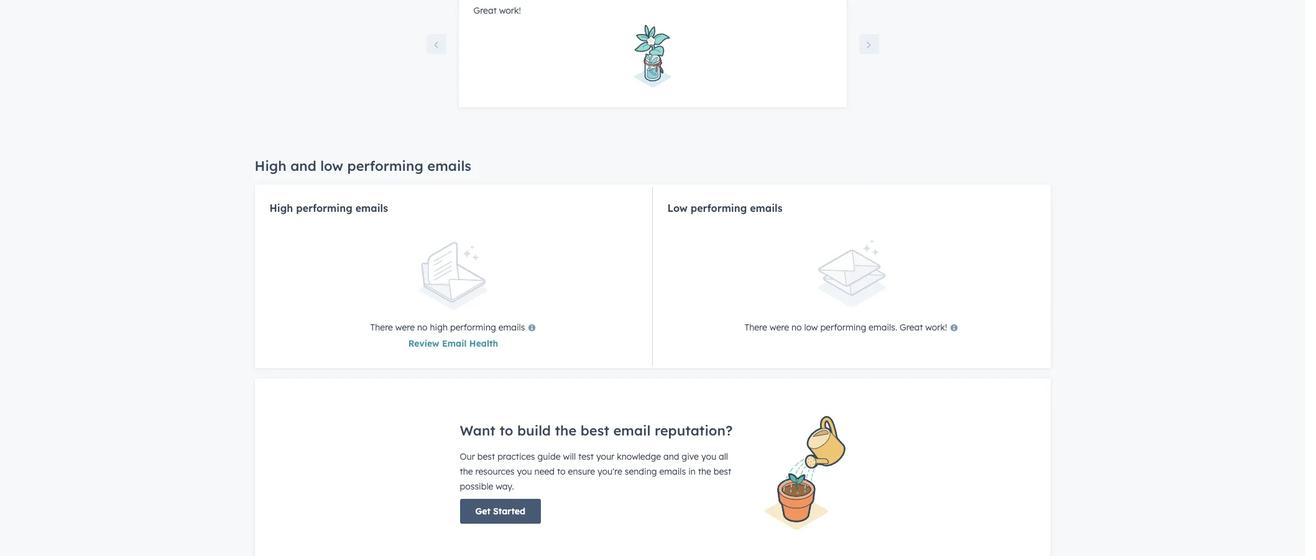 Task type: locate. For each thing, give the bounding box(es) containing it.
best up test
[[581, 422, 610, 440]]

2 were from the left
[[770, 322, 790, 333]]

low
[[668, 202, 688, 215]]

next image
[[864, 40, 874, 50]]

practices
[[498, 452, 535, 463]]

0 horizontal spatial no
[[417, 322, 428, 333]]

0 horizontal spatial were
[[396, 322, 415, 333]]

0 horizontal spatial work!
[[499, 5, 521, 16]]

were for low performing emails
[[770, 322, 790, 333]]

were
[[396, 322, 415, 333], [770, 322, 790, 333]]

the up will
[[555, 422, 577, 440]]

work!
[[499, 5, 521, 16], [926, 322, 948, 333]]

email
[[442, 338, 467, 350]]

get started
[[476, 506, 526, 518]]

high performing emails
[[270, 202, 388, 215]]

low performing emails
[[668, 202, 783, 215]]

you left all
[[702, 452, 717, 463]]

best down all
[[714, 467, 732, 478]]

1 vertical spatial to
[[557, 467, 566, 478]]

previous image
[[431, 40, 441, 50]]

no for high performing emails
[[417, 322, 428, 333]]

and
[[291, 157, 317, 175], [664, 452, 680, 463]]

1 horizontal spatial no
[[792, 322, 802, 333]]

emails
[[428, 157, 472, 175], [356, 202, 388, 215], [750, 202, 783, 215], [499, 322, 525, 333], [660, 467, 686, 478]]

0 horizontal spatial best
[[478, 452, 495, 463]]

low
[[321, 157, 344, 175], [805, 322, 818, 333]]

0 horizontal spatial low
[[321, 157, 344, 175]]

1 horizontal spatial and
[[664, 452, 680, 463]]

1 vertical spatial you
[[517, 467, 532, 478]]

2 no from the left
[[792, 322, 802, 333]]

1 there from the left
[[371, 322, 393, 333]]

0 vertical spatial best
[[581, 422, 610, 440]]

build
[[518, 422, 551, 440]]

to
[[500, 422, 514, 440], [557, 467, 566, 478]]

there were no high performing emails
[[371, 322, 525, 333]]

to left build
[[500, 422, 514, 440]]

0 horizontal spatial there
[[371, 322, 393, 333]]

resources
[[476, 467, 515, 478]]

review email health button
[[409, 337, 498, 352]]

no
[[417, 322, 428, 333], [792, 322, 802, 333]]

review email health
[[409, 338, 498, 350]]

best
[[581, 422, 610, 440], [478, 452, 495, 463], [714, 467, 732, 478]]

health
[[470, 338, 498, 350]]

want to build the best email reputation?
[[460, 422, 733, 440]]

1 vertical spatial work!
[[926, 322, 948, 333]]

1 were from the left
[[396, 322, 415, 333]]

high
[[255, 157, 287, 175], [270, 202, 293, 215]]

guide
[[538, 452, 561, 463]]

the
[[555, 422, 577, 440], [460, 467, 473, 478], [699, 467, 712, 478]]

and up high performing emails
[[291, 157, 317, 175]]

ensure
[[568, 467, 595, 478]]

and left give
[[664, 452, 680, 463]]

1 vertical spatial low
[[805, 322, 818, 333]]

best up resources
[[478, 452, 495, 463]]

2 horizontal spatial best
[[714, 467, 732, 478]]

0 vertical spatial you
[[702, 452, 717, 463]]

our best practices guide will test your knowledge and give you all the resources you need to ensure you're sending emails in the best possible way.
[[460, 452, 732, 493]]

there
[[371, 322, 393, 333], [745, 322, 768, 333]]

all
[[719, 452, 729, 463]]

emails inside our best practices guide will test your knowledge and give you all the resources you need to ensure you're sending emails in the best possible way.
[[660, 467, 686, 478]]

the right in on the bottom of page
[[699, 467, 712, 478]]

get
[[476, 506, 491, 518]]

1 horizontal spatial low
[[805, 322, 818, 333]]

1 vertical spatial high
[[270, 202, 293, 215]]

1 horizontal spatial to
[[557, 467, 566, 478]]

0 horizontal spatial to
[[500, 422, 514, 440]]

0 horizontal spatial the
[[460, 467, 473, 478]]

there for high performing emails
[[371, 322, 393, 333]]

0 vertical spatial work!
[[499, 5, 521, 16]]

you
[[702, 452, 717, 463], [517, 467, 532, 478]]

1 horizontal spatial work!
[[926, 322, 948, 333]]

0 vertical spatial low
[[321, 157, 344, 175]]

2 vertical spatial best
[[714, 467, 732, 478]]

0 horizontal spatial you
[[517, 467, 532, 478]]

1 horizontal spatial you
[[702, 452, 717, 463]]

you're
[[598, 467, 623, 478]]

0 vertical spatial high
[[255, 157, 287, 175]]

emails.
[[869, 322, 898, 333]]

1 vertical spatial best
[[478, 452, 495, 463]]

performing
[[348, 157, 424, 175], [296, 202, 353, 215], [691, 202, 747, 215], [450, 322, 496, 333], [821, 322, 867, 333]]

0 vertical spatial to
[[500, 422, 514, 440]]

high and low performing emails
[[255, 157, 472, 175]]

to right need
[[557, 467, 566, 478]]

you down practices
[[517, 467, 532, 478]]

2 there from the left
[[745, 322, 768, 333]]

started
[[493, 506, 526, 518]]

1 horizontal spatial there
[[745, 322, 768, 333]]

0 vertical spatial and
[[291, 157, 317, 175]]

and inside our best practices guide will test your knowledge and give you all the resources you need to ensure you're sending emails in the best possible way.
[[664, 452, 680, 463]]

1 horizontal spatial were
[[770, 322, 790, 333]]

great
[[474, 5, 497, 16], [900, 322, 924, 333]]

1 vertical spatial great
[[900, 322, 924, 333]]

0 horizontal spatial and
[[291, 157, 317, 175]]

1 no from the left
[[417, 322, 428, 333]]

the down our at the left bottom of page
[[460, 467, 473, 478]]

0 vertical spatial great
[[474, 5, 497, 16]]

1 vertical spatial and
[[664, 452, 680, 463]]

2 horizontal spatial the
[[699, 467, 712, 478]]



Task type: describe. For each thing, give the bounding box(es) containing it.
email
[[614, 422, 651, 440]]

were for high performing emails
[[396, 322, 415, 333]]

want
[[460, 422, 496, 440]]

great work!
[[474, 5, 521, 16]]

get started button
[[460, 500, 541, 524]]

will
[[563, 452, 576, 463]]

need
[[535, 467, 555, 478]]

high
[[430, 322, 448, 333]]

possible
[[460, 481, 494, 493]]

to inside our best practices guide will test your knowledge and give you all the resources you need to ensure you're sending emails in the best possible way.
[[557, 467, 566, 478]]

there for low performing emails
[[745, 322, 768, 333]]

test
[[579, 452, 594, 463]]

way.
[[496, 481, 514, 493]]

in
[[689, 467, 696, 478]]

knowledge
[[617, 452, 661, 463]]

no for low performing emails
[[792, 322, 802, 333]]

your
[[597, 452, 615, 463]]

our
[[460, 452, 475, 463]]

high for high and low performing emails
[[255, 157, 287, 175]]

1 horizontal spatial best
[[581, 422, 610, 440]]

1 horizontal spatial great
[[900, 322, 924, 333]]

sending
[[625, 467, 657, 478]]

review
[[409, 338, 440, 350]]

0 horizontal spatial great
[[474, 5, 497, 16]]

high for high performing emails
[[270, 202, 293, 215]]

1 horizontal spatial the
[[555, 422, 577, 440]]

reputation?
[[655, 422, 733, 440]]

there were no low performing emails. great work!
[[745, 322, 948, 333]]

give
[[682, 452, 699, 463]]



Task type: vqa. For each thing, say whether or not it's contained in the screenshot.
the Marketplaces 'Icon'
no



